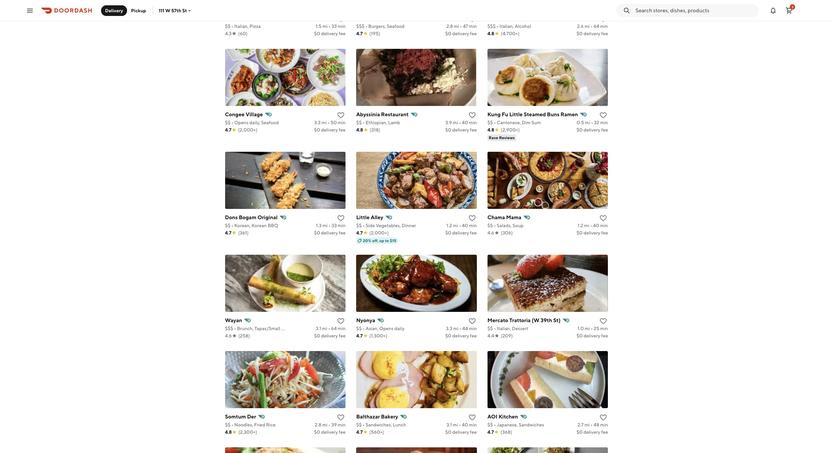 Task type: vqa. For each thing, say whether or not it's contained in the screenshot.
left Under
no



Task type: describe. For each thing, give the bounding box(es) containing it.
sandwiches,
[[366, 423, 392, 428]]

$$ for kung fu little steamed buns ramen
[[488, 120, 493, 125]]

(4,700+)
[[501, 31, 520, 36]]

50
[[331, 120, 337, 125]]

little alley
[[356, 215, 384, 221]]

mercato trattoria (w 39th st)
[[488, 318, 561, 324]]

click to add this store to your saved list image for abyssinia restaurant
[[468, 111, 476, 119]]

$0 delivery fee for dons bogam original
[[314, 231, 346, 236]]

39th
[[541, 318, 553, 324]]

delivery for dons bogam original
[[321, 231, 338, 236]]

4.7 for balthazar bakery
[[356, 430, 363, 436]]

fee for via carota
[[602, 31, 608, 36]]

1.3 mi • 33 min
[[316, 223, 346, 229]]

$$ for dons bogam original
[[225, 223, 231, 229]]

daily
[[395, 326, 405, 332]]

w
[[165, 8, 170, 13]]

$$ for aoi kitchen
[[488, 423, 493, 428]]

ulivo trattoria pastificio
[[225, 15, 285, 21]]

steamed
[[524, 111, 546, 118]]

daily,
[[249, 120, 260, 125]]

congee
[[225, 111, 245, 118]]

4.7 for nyonya
[[356, 334, 363, 339]]

village
[[246, 111, 263, 118]]

fee for wayan
[[339, 334, 346, 339]]

$$ for congee village
[[225, 120, 231, 125]]

bogam
[[239, 215, 257, 221]]

up
[[380, 239, 384, 244]]

click to add this store to your saved list image for mercato trattoria (w 39th st)
[[600, 318, 608, 326]]

mi for via carota
[[585, 24, 590, 29]]

$0 delivery fee for mercato trattoria (w 39th st)
[[577, 334, 608, 339]]

click to add this store to your saved list image for bakery
[[468, 414, 476, 422]]

delivery button
[[101, 5, 127, 16]]

3.3 for nyonya
[[446, 326, 453, 332]]

min for the clam
[[469, 24, 477, 29]]

st
[[182, 8, 187, 13]]

click to add this store to your saved list image for mama
[[600, 215, 608, 223]]

$0 delivery fee for wayan
[[314, 334, 346, 339]]

delivery for ulivo trattoria pastificio
[[321, 31, 338, 36]]

mi for little alley
[[453, 223, 458, 229]]

40 for little alley
[[462, 223, 468, 229]]

pickup button
[[127, 5, 150, 16]]

min for abyssinia restaurant
[[469, 120, 477, 125]]

kitchen
[[499, 414, 518, 421]]

fee for balthazar bakery
[[470, 430, 477, 436]]

restaurant
[[381, 111, 409, 118]]

$$ for little alley
[[356, 223, 362, 229]]

min for congee village
[[338, 120, 346, 125]]

40 for abyssinia restaurant
[[462, 120, 468, 125]]

fee for somtum der
[[339, 430, 346, 436]]

cantonese,
[[497, 120, 521, 125]]

$0 for ulivo trattoria pastificio
[[314, 31, 320, 36]]

side
[[366, 223, 375, 229]]

4.3
[[225, 31, 232, 36]]

clam
[[367, 15, 380, 21]]

dessert
[[512, 326, 529, 332]]

delivery for abyssinia restaurant
[[453, 127, 469, 133]]

(195)
[[370, 31, 380, 36]]

fried
[[254, 423, 265, 428]]

brunch,
[[237, 326, 254, 332]]

$$ for chama mama
[[488, 223, 493, 229]]

burgers,
[[368, 24, 386, 29]]

20% off, up to $15
[[363, 239, 397, 244]]

delivery for congee village
[[321, 127, 338, 133]]

alcohol
[[515, 24, 531, 29]]

fee for little alley
[[470, 231, 477, 236]]

$$ for abyssinia restaurant
[[356, 120, 362, 125]]

notification bell image
[[770, 6, 778, 14]]

lunch
[[393, 423, 406, 428]]

4.8 for kung fu little steamed buns ramen
[[488, 127, 495, 133]]

2 items, open order cart image
[[786, 6, 794, 14]]

(361)
[[238, 231, 249, 236]]

pickup
[[131, 8, 146, 13]]

buns
[[547, 111, 560, 118]]

asian,
[[366, 326, 379, 332]]

0 vertical spatial seafood
[[387, 24, 405, 29]]

(258)
[[239, 334, 250, 339]]

$$ • italian, pizza
[[225, 24, 261, 29]]

111 w 57th st
[[159, 8, 187, 13]]

(560+)
[[370, 430, 384, 436]]

delivery for wayan
[[321, 334, 338, 339]]

2.6 mi • 64 min
[[577, 24, 608, 29]]

2.8 for the clam
[[447, 24, 453, 29]]

0 horizontal spatial $$$
[[225, 326, 233, 332]]

reviews
[[499, 135, 515, 140]]

$0 delivery fee for little alley
[[446, 231, 477, 236]]

$$ for balthazar bakery
[[356, 423, 362, 428]]

4.7 for the clam
[[356, 31, 363, 36]]

(w
[[532, 318, 540, 324]]

3.3 mi • 50 min
[[314, 120, 346, 125]]

fee for aoi kitchen
[[602, 430, 608, 436]]

japanese,
[[497, 423, 518, 428]]

$0 for chama mama
[[577, 231, 583, 236]]

sum
[[532, 120, 541, 125]]

(1,300+)
[[370, 334, 387, 339]]

47
[[463, 24, 468, 29]]

trattoria for mercato
[[510, 318, 531, 324]]

$0 for little alley
[[446, 231, 452, 236]]

3.1 for balthazar bakery
[[447, 423, 452, 428]]

nyonya
[[356, 318, 375, 324]]

32
[[594, 120, 600, 125]]

dons bogam original
[[225, 215, 278, 221]]

4.7 for dons bogam original
[[225, 231, 232, 236]]

4.6 for wayan
[[225, 334, 232, 339]]

44
[[463, 326, 468, 332]]

3.1 mi • 40 min
[[447, 423, 477, 428]]

$0 for balthazar bakery
[[446, 430, 452, 436]]

2.8 mi • 39 min
[[315, 423, 346, 428]]

57th
[[171, 8, 181, 13]]

(60)
[[238, 31, 248, 36]]

$$ • noodles, fried rice
[[225, 423, 276, 428]]

tapas/small
[[255, 326, 280, 332]]

4.6 for chama mama
[[488, 231, 495, 236]]

vegetables,
[[376, 223, 401, 229]]

48
[[594, 423, 600, 428]]

3 button
[[783, 4, 796, 17]]

min for mercato trattoria (w 39th st)
[[601, 326, 608, 332]]

abyssinia
[[356, 111, 380, 118]]

25
[[594, 326, 600, 332]]

trattoria for ulivo
[[239, 15, 261, 21]]

4.4
[[488, 334, 495, 339]]

4.7 for little alley
[[356, 231, 363, 236]]

3.1 for wayan
[[316, 326, 321, 332]]

1 horizontal spatial opens
[[380, 326, 394, 332]]

$0 delivery fee for nyonya
[[446, 334, 477, 339]]

4.8 for somtum der
[[225, 430, 232, 436]]

1.5 mi • 33 min
[[316, 24, 346, 29]]

3.3 for congee village
[[314, 120, 321, 125]]

mi for aoi kitchen
[[585, 423, 590, 428]]

39
[[331, 423, 337, 428]]

2.7
[[578, 423, 584, 428]]

click to add this store to your saved list image for alley
[[468, 215, 476, 223]]

delivery for aoi kitchen
[[584, 430, 601, 436]]

64 for wayan
[[331, 326, 337, 332]]

$0 delivery fee for via carota
[[577, 31, 608, 36]]

$$ • opens daily, seafood
[[225, 120, 279, 125]]

delivery for little alley
[[453, 231, 469, 236]]

der
[[247, 414, 256, 421]]

1.3
[[316, 223, 322, 229]]

fee for chama mama
[[602, 231, 608, 236]]

0.5 mi • 32 min
[[577, 120, 608, 125]]

click to add this store to your saved list image for ulivo trattoria pastificio
[[337, 15, 345, 23]]

4.7 for congee village
[[225, 127, 232, 133]]

1 horizontal spatial little
[[510, 111, 523, 118]]

st)
[[554, 318, 561, 324]]

(2,000+) for alley
[[370, 231, 389, 236]]

3.9
[[446, 120, 452, 125]]

click to add this store to your saved list image for dons bogam original
[[337, 215, 345, 223]]

(368)
[[501, 430, 512, 436]]

off,
[[372, 239, 379, 244]]

$0 for nyonya
[[446, 334, 452, 339]]

$$$ • burgers, seafood
[[356, 24, 405, 29]]

0 horizontal spatial seafood
[[261, 120, 279, 125]]

bakery
[[381, 414, 398, 421]]

fee for the clam
[[470, 31, 477, 36]]

$$ • salads, soup
[[488, 223, 524, 229]]



Task type: locate. For each thing, give the bounding box(es) containing it.
1 horizontal spatial trattoria
[[510, 318, 531, 324]]

(2,000+) up the 20% off, up to $15 in the bottom of the page
[[370, 231, 389, 236]]

$$$ for the
[[356, 24, 365, 29]]

3.3 left '44'
[[446, 326, 453, 332]]

1 vertical spatial 3.3
[[446, 326, 453, 332]]

click to add this store to your saved list image
[[468, 15, 476, 23], [468, 215, 476, 223], [600, 215, 608, 223], [468, 318, 476, 326], [468, 414, 476, 422], [600, 414, 608, 422]]

4.8 down somtum
[[225, 430, 232, 436]]

little up the side
[[356, 215, 370, 221]]

1 horizontal spatial seafood
[[387, 24, 405, 29]]

0 horizontal spatial opens
[[234, 120, 249, 125]]

italian, up "(209)"
[[497, 326, 511, 332]]

min for aoi kitchen
[[601, 423, 608, 428]]

40 for chama mama
[[593, 223, 600, 229]]

italian, up (60)
[[234, 24, 249, 29]]

abyssinia restaurant
[[356, 111, 409, 118]]

0 vertical spatial opens
[[234, 120, 249, 125]]

ulivo
[[225, 15, 238, 21]]

click to add this store to your saved list image up 1.3 mi • 33 min
[[337, 215, 345, 223]]

mama
[[506, 215, 522, 221]]

4.6 left '(258)' on the left bottom of the page
[[225, 334, 232, 339]]

click to add this store to your saved list image up '3.1 mi • 64 min'
[[337, 318, 345, 326]]

1 33 from the top
[[332, 24, 337, 29]]

33 right 1.5
[[332, 24, 337, 29]]

mi for mercato trattoria (w 39th st)
[[585, 326, 590, 332]]

1 vertical spatial 33
[[332, 223, 337, 229]]

min for kung fu little steamed buns ramen
[[601, 120, 608, 125]]

lamb
[[388, 120, 400, 125]]

0 vertical spatial 64
[[594, 24, 600, 29]]

$$ up 4.3
[[225, 24, 231, 29]]

delivery for the clam
[[453, 31, 469, 36]]

mi for abyssinia restaurant
[[453, 120, 458, 125]]

1 vertical spatial 2.8
[[315, 423, 322, 428]]

somtum der
[[225, 414, 256, 421]]

$0 for aoi kitchen
[[577, 430, 583, 436]]

1 horizontal spatial 1.2 mi • 40 min
[[578, 223, 608, 229]]

1 horizontal spatial 3.1
[[447, 423, 452, 428]]

fee for nyonya
[[470, 334, 477, 339]]

4.7 down aoi
[[488, 430, 494, 436]]

0 vertical spatial (2,000+)
[[238, 127, 258, 133]]

$$ up 4.4
[[488, 326, 493, 332]]

$0 delivery fee for balthazar bakery
[[446, 430, 477, 436]]

sandwiches
[[519, 423, 544, 428]]

mi
[[323, 24, 328, 29], [454, 24, 459, 29], [585, 24, 590, 29], [322, 120, 327, 125], [453, 120, 458, 125], [585, 120, 591, 125], [323, 223, 328, 229], [453, 223, 458, 229], [584, 223, 590, 229], [322, 326, 327, 332], [454, 326, 459, 332], [585, 326, 590, 332], [322, 423, 328, 428], [453, 423, 458, 428], [585, 423, 590, 428]]

$$ • asian, opens daily
[[356, 326, 405, 332]]

1.2 mi • 40 min for chama mama
[[578, 223, 608, 229]]

$$$ for via
[[488, 24, 496, 29]]

$0 for dons bogam original
[[314, 231, 320, 236]]

3.3 mi • 44 min
[[446, 326, 477, 332]]

carota
[[497, 15, 514, 21]]

1 vertical spatial 4.6
[[225, 334, 232, 339]]

111 w 57th st button
[[159, 8, 192, 13]]

(2,000+) for village
[[238, 127, 258, 133]]

mi for the clam
[[454, 24, 459, 29]]

3.3
[[314, 120, 321, 125], [446, 326, 453, 332]]

2 33 from the top
[[332, 223, 337, 229]]

3.1 mi • 64 min
[[316, 326, 346, 332]]

opens up (1,300+)
[[380, 326, 394, 332]]

0.5
[[577, 120, 584, 125]]

dim
[[522, 120, 531, 125]]

min for wayan
[[338, 326, 346, 332]]

1.2 mi • 40 min for little alley
[[447, 223, 477, 229]]

0 vertical spatial little
[[510, 111, 523, 118]]

Store search: begin typing to search for stores available on DoorDash text field
[[636, 7, 755, 14]]

$$ down dons
[[225, 223, 231, 229]]

2.6
[[577, 24, 584, 29]]

opens down congee village
[[234, 120, 249, 125]]

delivery for somtum der
[[321, 430, 338, 436]]

min for nyonya
[[469, 326, 477, 332]]

wayan
[[225, 318, 242, 324]]

click to add this store to your saved list image up 1.0 mi • 25 min
[[600, 318, 608, 326]]

1 vertical spatial 64
[[331, 326, 337, 332]]

min for somtum der
[[338, 423, 346, 428]]

$0 delivery fee for chama mama
[[577, 231, 608, 236]]

0 vertical spatial 3.3
[[314, 120, 321, 125]]

0 horizontal spatial 2.8
[[315, 423, 322, 428]]

4.8
[[488, 31, 495, 36], [356, 127, 363, 133], [488, 127, 495, 133], [225, 430, 232, 436]]

noodles,
[[234, 423, 253, 428]]

$$ for ulivo trattoria pastificio
[[225, 24, 231, 29]]

$15
[[390, 239, 397, 244]]

4.6
[[488, 231, 495, 236], [225, 334, 232, 339]]

1 vertical spatial 3.1
[[447, 423, 452, 428]]

3.3 left "50"
[[314, 120, 321, 125]]

0 horizontal spatial (2,000+)
[[238, 127, 258, 133]]

mi for dons bogam original
[[323, 223, 328, 229]]

1 vertical spatial (2,000+)
[[370, 231, 389, 236]]

4.7 left (195) on the left
[[356, 31, 363, 36]]

$$ for mercato trattoria (w 39th st)
[[488, 326, 493, 332]]

click to add this store to your saved list image up 2.8 mi • 39 min
[[337, 414, 345, 422]]

20%
[[363, 239, 372, 244]]

2 horizontal spatial $$$
[[488, 24, 496, 29]]

1 horizontal spatial 1.2
[[578, 223, 584, 229]]

$0 delivery fee for the clam
[[446, 31, 477, 36]]

congee village
[[225, 111, 263, 118]]

mi for nyonya
[[454, 326, 459, 332]]

(2,000+)
[[238, 127, 258, 133], [370, 231, 389, 236]]

click to add this store to your saved list image up 3.9 mi • 40 min
[[468, 111, 476, 119]]

1 horizontal spatial (2,000+)
[[370, 231, 389, 236]]

pastificio
[[262, 15, 285, 21]]

2.8 left 47 at the right top
[[447, 24, 453, 29]]

$0 delivery fee for kung fu little steamed buns ramen
[[577, 127, 608, 133]]

$$ • sandwiches, lunch
[[356, 423, 406, 428]]

0 horizontal spatial 1.2
[[447, 223, 452, 229]]

1 horizontal spatial 3.3
[[446, 326, 453, 332]]

click to add this store to your saved list image for wayan
[[337, 318, 345, 326]]

0 horizontal spatial 4.6
[[225, 334, 232, 339]]

$$$ down wayan
[[225, 326, 233, 332]]

$$ • ethiopian, lamb
[[356, 120, 400, 125]]

2.8 left 39
[[315, 423, 322, 428]]

delivery
[[321, 31, 338, 36], [453, 31, 469, 36], [584, 31, 601, 36], [321, 127, 338, 133], [453, 127, 469, 133], [584, 127, 601, 133], [321, 231, 338, 236], [453, 231, 469, 236], [584, 231, 601, 236], [321, 334, 338, 339], [453, 334, 469, 339], [584, 334, 601, 339], [321, 430, 338, 436], [453, 430, 469, 436], [584, 430, 601, 436]]

mi for kung fu little steamed buns ramen
[[585, 120, 591, 125]]

40
[[462, 120, 468, 125], [462, 223, 468, 229], [593, 223, 600, 229], [462, 423, 468, 428]]

4.8 left (318)
[[356, 127, 363, 133]]

$$$ • italian, alcohol
[[488, 24, 531, 29]]

1 horizontal spatial 4.6
[[488, 231, 495, 236]]

fee for mercato trattoria (w 39th st)
[[602, 334, 608, 339]]

4.7 down congee
[[225, 127, 232, 133]]

1 vertical spatial seafood
[[261, 120, 279, 125]]

mercato
[[488, 318, 509, 324]]

$$ down abyssinia on the left of page
[[356, 120, 362, 125]]

4.8 down via
[[488, 31, 495, 36]]

click to add this store to your saved list image up 2.6 mi • 64 min
[[600, 15, 608, 23]]

(306)
[[501, 231, 513, 236]]

mi for ulivo trattoria pastificio
[[323, 24, 328, 29]]

$$ down chama
[[488, 223, 493, 229]]

rice
[[266, 423, 276, 428]]

4.7 for aoi kitchen
[[488, 430, 494, 436]]

4.8 up rave
[[488, 127, 495, 133]]

(2,000+) down $$ • opens daily, seafood
[[238, 127, 258, 133]]

click to add this store to your saved list image for kung fu little steamed buns ramen
[[600, 111, 608, 119]]

click to add this store to your saved list image
[[337, 15, 345, 23], [600, 15, 608, 23], [337, 111, 345, 119], [468, 111, 476, 119], [600, 111, 608, 119], [337, 215, 345, 223], [337, 318, 345, 326], [600, 318, 608, 326], [337, 414, 345, 422]]

(209)
[[501, 334, 513, 339]]

click to add this store to your saved list image for via carota
[[600, 15, 608, 23]]

chama mama
[[488, 215, 522, 221]]

$$ down kung
[[488, 120, 493, 125]]

64
[[594, 24, 600, 29], [331, 326, 337, 332]]

4.7 down nyonya
[[356, 334, 363, 339]]

$0 for the clam
[[446, 31, 452, 36]]

4.7 down little alley on the top left
[[356, 231, 363, 236]]

(2,300+)
[[239, 430, 257, 436]]

delivery for via carota
[[584, 31, 601, 36]]

4.8 for abyssinia restaurant
[[356, 127, 363, 133]]

to
[[385, 239, 389, 244]]

0 horizontal spatial trattoria
[[239, 15, 261, 21]]

click to add this store to your saved list image up 3.3 mi • 50 min
[[337, 111, 345, 119]]

1.0 mi • 25 min
[[578, 326, 608, 332]]

2 1.2 from the left
[[578, 223, 584, 229]]

fee for dons bogam original
[[339, 231, 346, 236]]

aoi
[[488, 414, 498, 421]]

1 vertical spatial opens
[[380, 326, 394, 332]]

$$ down somtum
[[225, 423, 231, 428]]

fee for abyssinia restaurant
[[470, 127, 477, 133]]

seafood right the 'daily,'
[[261, 120, 279, 125]]

1.0
[[578, 326, 584, 332]]

rave reviews
[[489, 135, 515, 140]]

italian, for ulivo
[[234, 24, 249, 29]]

1 horizontal spatial 64
[[594, 24, 600, 29]]

$$ for nyonya
[[356, 326, 362, 332]]

min for dons bogam original
[[338, 223, 346, 229]]

min
[[338, 24, 346, 29], [469, 24, 477, 29], [601, 24, 608, 29], [338, 120, 346, 125], [469, 120, 477, 125], [601, 120, 608, 125], [338, 223, 346, 229], [469, 223, 477, 229], [601, 223, 608, 229], [338, 326, 346, 332], [469, 326, 477, 332], [601, 326, 608, 332], [338, 423, 346, 428], [469, 423, 477, 428], [601, 423, 608, 428]]

1 1.2 from the left
[[447, 223, 452, 229]]

0 vertical spatial 4.6
[[488, 231, 495, 236]]

$$ down congee
[[225, 120, 231, 125]]

mi for somtum der
[[322, 423, 328, 428]]

$$ down balthazar at the bottom left of the page
[[356, 423, 362, 428]]

$$ • japanese, sandwiches
[[488, 423, 544, 428]]

little up $$ • cantonese, dim sum
[[510, 111, 523, 118]]

salads,
[[497, 223, 512, 229]]

0 horizontal spatial 3.3
[[314, 120, 321, 125]]

$0 for mercato trattoria (w 39th st)
[[577, 334, 583, 339]]

1 horizontal spatial 2.8
[[447, 24, 453, 29]]

original
[[258, 215, 278, 221]]

balthazar bakery
[[356, 414, 398, 421]]

1 1.2 mi • 40 min from the left
[[447, 223, 477, 229]]

$$ down nyonya
[[356, 326, 362, 332]]

rave
[[489, 135, 499, 140]]

click to add this store to your saved list image up 0.5 mi • 32 min
[[600, 111, 608, 119]]

1.2 for little alley
[[447, 223, 452, 229]]

little
[[510, 111, 523, 118], [356, 215, 370, 221]]

trattoria up dessert
[[510, 318, 531, 324]]

fu
[[502, 111, 508, 118]]

1 vertical spatial trattoria
[[510, 318, 531, 324]]

open menu image
[[26, 6, 34, 14]]

0 horizontal spatial 3.1
[[316, 326, 321, 332]]

mi for congee village
[[322, 120, 327, 125]]

0 vertical spatial 2.8
[[447, 24, 453, 29]]

italian,
[[234, 24, 249, 29], [500, 24, 514, 29], [497, 326, 511, 332]]

4.6 left (306)
[[488, 231, 495, 236]]

click to add this store to your saved list image for clam
[[468, 15, 476, 23]]

$0 delivery fee
[[314, 31, 346, 36], [446, 31, 477, 36], [577, 31, 608, 36], [314, 127, 346, 133], [446, 127, 477, 133], [577, 127, 608, 133], [314, 231, 346, 236], [446, 231, 477, 236], [577, 231, 608, 236], [314, 334, 346, 339], [446, 334, 477, 339], [577, 334, 608, 339], [314, 430, 346, 436], [446, 430, 477, 436], [577, 430, 608, 436]]

$$$ • brunch, tapas/small plates
[[225, 326, 295, 332]]

4.7 left (560+)
[[356, 430, 363, 436]]

0 vertical spatial 3.1
[[316, 326, 321, 332]]

min for balthazar bakery
[[469, 423, 477, 428]]

0 horizontal spatial little
[[356, 215, 370, 221]]

2.8 for somtum der
[[315, 423, 322, 428]]

$$ • korean, korean bbq
[[225, 223, 278, 229]]

korean
[[252, 223, 267, 229]]

kung
[[488, 111, 501, 118]]

the
[[356, 15, 366, 21]]

italian, up (4,700+)
[[500, 24, 514, 29]]

$$ • side vegetables, dinner
[[356, 223, 416, 229]]

alley
[[371, 215, 384, 221]]

0 vertical spatial 33
[[332, 24, 337, 29]]

trattoria up pizza
[[239, 15, 261, 21]]

bbq
[[268, 223, 278, 229]]

fee for kung fu little steamed buns ramen
[[602, 127, 608, 133]]

$$ left the side
[[356, 223, 362, 229]]

mi for balthazar bakery
[[453, 423, 458, 428]]

$$$ down the
[[356, 24, 365, 29]]

delivery for chama mama
[[584, 231, 601, 236]]

dinner
[[402, 223, 416, 229]]

1 vertical spatial little
[[356, 215, 370, 221]]

min for chama mama
[[601, 223, 608, 229]]

33 right 1.3
[[332, 223, 337, 229]]

italian, for mercato
[[497, 326, 511, 332]]

4.7
[[356, 31, 363, 36], [225, 127, 232, 133], [225, 231, 232, 236], [356, 231, 363, 236], [356, 334, 363, 339], [356, 430, 363, 436], [488, 430, 494, 436]]

via carota
[[488, 15, 514, 21]]

0 vertical spatial trattoria
[[239, 15, 261, 21]]

$0 for wayan
[[314, 334, 320, 339]]

1 horizontal spatial $$$
[[356, 24, 365, 29]]

$0 delivery fee for congee village
[[314, 127, 346, 133]]

click to add this store to your saved list image for congee village
[[337, 111, 345, 119]]

33 for ulivo trattoria pastificio
[[332, 24, 337, 29]]

aoi kitchen
[[488, 414, 518, 421]]

2 1.2 mi • 40 min from the left
[[578, 223, 608, 229]]

4.8 for via carota
[[488, 31, 495, 36]]

$0 for congee village
[[314, 127, 320, 133]]

4.7 left (361)
[[225, 231, 232, 236]]

delivery for nyonya
[[453, 334, 469, 339]]

click to add this store to your saved list image up 1.5 mi • 33 min
[[337, 15, 345, 23]]

3.1
[[316, 326, 321, 332], [447, 423, 452, 428]]

min for ulivo trattoria pastificio
[[338, 24, 346, 29]]

ramen
[[561, 111, 578, 118]]

$$ down aoi
[[488, 423, 493, 428]]

opens
[[234, 120, 249, 125], [380, 326, 394, 332]]

0 horizontal spatial 1.2 mi • 40 min
[[447, 223, 477, 229]]

(318)
[[370, 127, 380, 133]]

$$$ down via
[[488, 24, 496, 29]]

delivery for mercato trattoria (w 39th st)
[[584, 334, 601, 339]]

seafood right burgers,
[[387, 24, 405, 29]]

0 horizontal spatial 64
[[331, 326, 337, 332]]

$0 delivery fee for abyssinia restaurant
[[446, 127, 477, 133]]

33 for dons bogam original
[[332, 223, 337, 229]]

fee for congee village
[[339, 127, 346, 133]]



